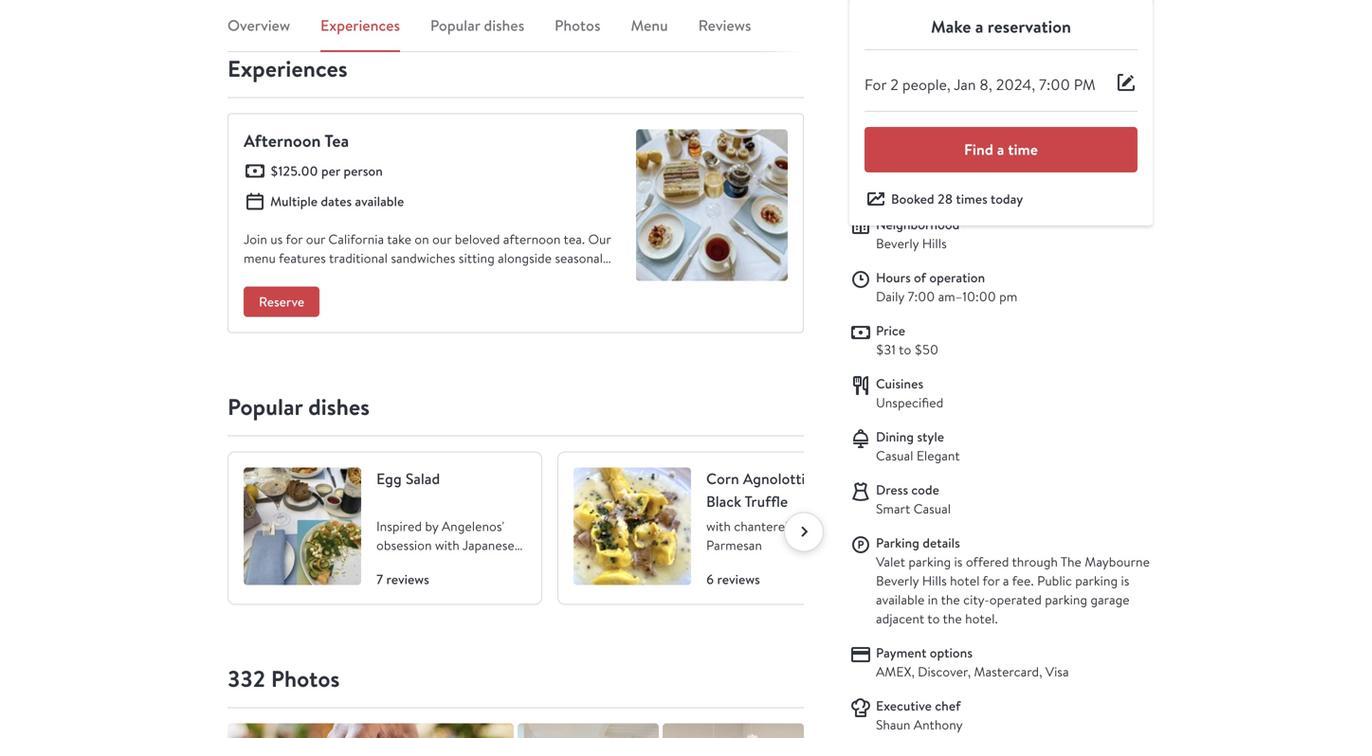 Task type: vqa. For each thing, say whether or not it's contained in the screenshot.


Task type: locate. For each thing, give the bounding box(es) containing it.
0 vertical spatial parking
[[909, 553, 951, 571]]

7:00 left pm
[[1039, 74, 1071, 94]]

1 vertical spatial dining
[[876, 428, 914, 446]]

7:00 inside button
[[1039, 74, 1071, 94]]

with up chives
[[809, 469, 838, 489]]

chanterelles
[[734, 518, 804, 535]]

0 horizontal spatial popular
[[228, 392, 303, 423]]

tab list containing overview
[[228, 14, 804, 52]]

tab list
[[228, 14, 804, 52]]

people,
[[903, 74, 951, 94]]

0 horizontal spatial 7:00
[[908, 288, 935, 305]]

am–10:00
[[938, 288, 996, 305]]

a for time
[[997, 139, 1005, 160]]

find a time
[[965, 139, 1038, 160]]

drive
[[1018, 182, 1049, 199]]

1 horizontal spatial to
[[928, 610, 940, 628]]

parking down details
[[909, 553, 951, 571]]

2 reviews from the left
[[717, 571, 760, 589]]

casual down code
[[914, 500, 951, 518]]

hills down 'neighborhood'
[[922, 235, 947, 252]]

additional
[[850, 133, 917, 153]]

0 vertical spatial dining
[[850, 19, 893, 39]]

parking up garage
[[1076, 572, 1118, 590]]

reviews
[[386, 571, 429, 589], [717, 571, 760, 589]]

valet
[[876, 553, 906, 571]]

1 vertical spatial experiences
[[228, 53, 348, 84]]

1 horizontal spatial 7:00
[[1039, 74, 1071, 94]]

1 vertical spatial with
[[707, 518, 731, 535]]

beverly down 'neighborhood'
[[876, 235, 919, 252]]

popular
[[430, 15, 480, 36], [228, 392, 303, 423]]

0 vertical spatial experiences
[[321, 15, 400, 36]]

canon
[[977, 182, 1014, 199]]

to down in
[[928, 610, 940, 628]]

hours of operation daily 7:00 am–10:00 pm
[[876, 269, 1018, 305]]

city-
[[964, 591, 990, 609]]

0 vertical spatial a
[[976, 15, 984, 38]]

is
[[955, 553, 963, 571], [1121, 572, 1130, 590]]

for 2 people, jan 8, 2024, 7:00 pm button
[[850, 65, 1153, 111]]

beverly down valet
[[876, 572, 919, 590]]

1 vertical spatial a
[[997, 139, 1005, 160]]

maybourne
[[1085, 553, 1150, 571]]

tea
[[325, 129, 349, 153]]

1 vertical spatial photos
[[271, 664, 340, 695]]

casual
[[876, 447, 914, 465], [914, 500, 951, 518]]

photos
[[555, 15, 601, 36], [271, 664, 340, 695]]

dining
[[850, 19, 893, 39], [876, 428, 914, 446]]

reviews right 6
[[717, 571, 760, 589]]

0 vertical spatial popular
[[430, 15, 480, 36]]

through
[[1012, 553, 1058, 571]]

reviews right the 7
[[386, 571, 429, 589]]

0 horizontal spatial with
[[707, 518, 731, 535]]

options
[[930, 644, 973, 662]]

0 horizontal spatial to
[[899, 341, 912, 358]]

the right in
[[941, 591, 960, 609]]

for 2 people, jan 8, 2024, 7:00 pm
[[865, 74, 1096, 94]]

private dinning room button
[[850, 86, 1006, 117]]

7
[[377, 571, 383, 589]]

1 vertical spatial hills
[[922, 572, 947, 590]]

1 horizontal spatial available
[[876, 591, 925, 609]]

cross street wilshire blvd and canon drive
[[876, 163, 1049, 199]]

popular dishes
[[430, 15, 524, 36], [228, 392, 370, 423]]

the left hotel.
[[943, 610, 962, 628]]

0 vertical spatial 7:00
[[1039, 74, 1071, 94]]

find
[[965, 139, 994, 160]]

adjacent
[[876, 610, 925, 628]]

smart
[[876, 500, 911, 518]]

1 horizontal spatial with
[[809, 469, 838, 489]]

to
[[899, 341, 912, 358], [928, 610, 940, 628]]

0 vertical spatial popular dishes
[[430, 15, 524, 36]]

0 vertical spatial with
[[809, 469, 838, 489]]

0 vertical spatial photos
[[555, 15, 601, 36]]

parking down public
[[1045, 591, 1088, 609]]

a right find
[[997, 139, 1005, 160]]

1 beverly from the top
[[876, 235, 919, 252]]

agnolotti
[[743, 469, 805, 489]]

2024,
[[996, 74, 1036, 94]]

parking
[[909, 553, 951, 571], [1076, 572, 1118, 590], [1045, 591, 1088, 609]]

0 vertical spatial hills
[[922, 235, 947, 252]]

0 vertical spatial is
[[955, 553, 963, 571]]

discover,
[[918, 663, 971, 681]]

fee.
[[1012, 572, 1034, 590]]

daily
[[876, 288, 905, 305]]

0 horizontal spatial popular dishes
[[228, 392, 370, 423]]

1 vertical spatial popular dishes
[[228, 392, 370, 423]]

a right make
[[976, 15, 984, 38]]

a inside 'parking details valet parking is offered through the maybourne beverly hills hotel for a fee. public parking is available in the city-operated parking garage adjacent to the hotel.'
[[1003, 572, 1010, 590]]

reserve button
[[244, 287, 320, 317]]

photos left menu on the top of page
[[555, 15, 601, 36]]

photos right 332
[[271, 664, 340, 695]]

with
[[809, 469, 838, 489], [707, 518, 731, 535]]

reserve
[[259, 293, 305, 311]]

price
[[876, 322, 906, 340]]

7:00 inside hours of operation daily 7:00 am–10:00 pm
[[908, 288, 935, 305]]

1 horizontal spatial popular dishes
[[430, 15, 524, 36]]

hills inside 'parking details valet parking is offered through the maybourne beverly hills hotel for a fee. public parking is available in the city-operated parking garage adjacent to the hotel.'
[[922, 572, 947, 590]]

0 vertical spatial casual
[[876, 447, 914, 465]]

1 hills from the top
[[922, 235, 947, 252]]

2 hills from the top
[[922, 572, 947, 590]]

booked
[[891, 190, 935, 208]]

areas
[[897, 19, 931, 39]]

1 vertical spatial popular
[[228, 392, 303, 423]]

a inside "button"
[[997, 139, 1005, 160]]

available up adjacent
[[876, 591, 925, 609]]

dining left style
[[876, 428, 914, 446]]

0 vertical spatial dishes
[[484, 15, 524, 36]]

1 vertical spatial is
[[1121, 572, 1130, 590]]

dining left areas at the right top of page
[[850, 19, 893, 39]]

0 vertical spatial beverly
[[876, 235, 919, 252]]

reviews for egg salad
[[386, 571, 429, 589]]

1 vertical spatial the
[[943, 610, 962, 628]]

available
[[355, 193, 404, 211], [876, 591, 925, 609]]

dining inside dining style casual elegant
[[876, 428, 914, 446]]

1 horizontal spatial photos
[[555, 15, 601, 36]]

find a time button
[[865, 127, 1138, 173]]

available inside 'parking details valet parking is offered through the maybourne beverly hills hotel for a fee. public parking is available in the city-operated parking garage adjacent to the hotel.'
[[876, 591, 925, 609]]

hills
[[922, 235, 947, 252], [922, 572, 947, 590]]

7:00
[[1039, 74, 1071, 94], [908, 288, 935, 305]]

is up the hotel
[[955, 553, 963, 571]]

experiences
[[321, 15, 400, 36], [228, 53, 348, 84]]

28
[[938, 190, 953, 208]]

corn
[[707, 469, 740, 489]]

a right for
[[1003, 572, 1010, 590]]

2 beverly from the top
[[876, 572, 919, 590]]

1 horizontal spatial reviews
[[717, 571, 760, 589]]

corn agnolotti with black truffle image
[[574, 468, 691, 586]]

offered
[[966, 553, 1009, 571]]

to right $31 on the right top of page
[[899, 341, 912, 358]]

casual up the dress
[[876, 447, 914, 465]]

7:00 down of
[[908, 288, 935, 305]]

to inside the price $31 to $50
[[899, 341, 912, 358]]

chef
[[935, 697, 961, 715]]

style
[[917, 428, 945, 446]]

is down maybourne
[[1121, 572, 1130, 590]]

332
[[228, 664, 266, 695]]

dining style casual elegant
[[876, 428, 960, 465]]

0 horizontal spatial available
[[355, 193, 404, 211]]

elegant
[[917, 447, 960, 465]]

hills up in
[[922, 572, 947, 590]]

parmesan
[[707, 537, 762, 554]]

parking details valet parking is offered through the maybourne beverly hills hotel for a fee. public parking is available in the city-operated parking garage adjacent to the hotel.
[[876, 534, 1150, 628]]

0 vertical spatial to
[[899, 341, 912, 358]]

1 vertical spatial 7:00
[[908, 288, 935, 305]]

to inside 'parking details valet parking is offered through the maybourne beverly hills hotel for a fee. public parking is available in the city-operated parking garage adjacent to the hotel.'
[[928, 610, 940, 628]]

available down person
[[355, 193, 404, 211]]

0 horizontal spatial dishes
[[308, 392, 370, 423]]

1 vertical spatial to
[[928, 610, 940, 628]]

dining for dining areas
[[850, 19, 893, 39]]

0 horizontal spatial reviews
[[386, 571, 429, 589]]

1 reviews from the left
[[386, 571, 429, 589]]

make
[[931, 15, 972, 38]]

and
[[953, 182, 974, 199]]

1 vertical spatial available
[[876, 591, 925, 609]]

2 vertical spatial a
[[1003, 572, 1010, 590]]

1 vertical spatial beverly
[[876, 572, 919, 590]]

1 vertical spatial casual
[[914, 500, 951, 518]]

with up parmesan
[[707, 518, 731, 535]]



Task type: describe. For each thing, give the bounding box(es) containing it.
details
[[923, 534, 960, 552]]

neighborhood
[[876, 216, 960, 234]]

2 vertical spatial parking
[[1045, 591, 1088, 609]]

price $31 to $50
[[876, 322, 939, 358]]

anthony
[[914, 716, 963, 734]]

beverly inside neighborhood beverly hills
[[876, 235, 919, 252]]

$125.00 per person
[[270, 162, 383, 180]]

hours
[[876, 269, 911, 287]]

beverly inside 'parking details valet parking is offered through the maybourne beverly hills hotel for a fee. public parking is available in the city-operated parking garage adjacent to the hotel.'
[[876, 572, 919, 590]]

shaun
[[876, 716, 911, 734]]

executive chef shaun anthony
[[876, 697, 963, 734]]

for
[[983, 572, 1000, 590]]

cross
[[876, 163, 908, 181]]

pm
[[1000, 288, 1018, 305]]

casual inside dining style casual elegant
[[876, 447, 914, 465]]

a for reservation
[[976, 15, 984, 38]]

per
[[321, 162, 340, 180]]

time
[[1008, 139, 1038, 160]]

in
[[928, 591, 938, 609]]

mastercard,
[[974, 663, 1043, 681]]

hills inside neighborhood beverly hills
[[922, 235, 947, 252]]

6 reviews
[[707, 571, 760, 589]]

chives
[[807, 518, 843, 535]]

truffle
[[745, 492, 788, 512]]

public
[[1038, 572, 1073, 590]]

payment options amex, discover, mastercard, visa
[[876, 644, 1069, 681]]

0 horizontal spatial photos
[[271, 664, 340, 695]]

black
[[707, 492, 742, 512]]

times
[[956, 190, 988, 208]]

afternoon tea
[[244, 129, 349, 153]]

dress
[[876, 481, 909, 499]]

$50
[[915, 341, 939, 358]]

hotel
[[950, 572, 980, 590]]

1 horizontal spatial popular
[[430, 15, 480, 36]]

visa
[[1046, 663, 1069, 681]]

dinning
[[909, 92, 954, 110]]

menu
[[631, 15, 668, 36]]

reservation
[[988, 15, 1072, 38]]

popular dishes inside tab list
[[430, 15, 524, 36]]

0 vertical spatial available
[[355, 193, 404, 211]]

parking
[[876, 534, 920, 552]]

photos inside tab list
[[555, 15, 601, 36]]

dining for dining style casual elegant
[[876, 428, 914, 446]]

2
[[891, 74, 899, 94]]

egg
[[377, 469, 402, 489]]

street
[[912, 163, 946, 181]]

amex,
[[876, 663, 915, 681]]

0 horizontal spatial is
[[955, 553, 963, 571]]

dress code smart casual
[[876, 481, 951, 518]]

1 horizontal spatial dishes
[[484, 15, 524, 36]]

wilshire
[[876, 182, 922, 199]]

for
[[865, 74, 887, 94]]

reviews
[[699, 15, 751, 36]]

dining areas
[[850, 19, 931, 39]]

information
[[921, 133, 999, 153]]

unspecified
[[876, 394, 944, 411]]

code
[[912, 481, 940, 499]]

private dinning room
[[865, 92, 991, 110]]

egg salad
[[377, 469, 440, 489]]

1 horizontal spatial is
[[1121, 572, 1130, 590]]

payment
[[876, 644, 927, 662]]

egg salad image
[[244, 468, 361, 586]]

room
[[957, 92, 991, 110]]

dates
[[321, 193, 352, 211]]

overview
[[228, 15, 290, 36]]

$31
[[876, 341, 896, 358]]

cuisines
[[876, 375, 924, 393]]

cuisines unspecified
[[876, 375, 944, 411]]

make a reservation
[[931, 15, 1072, 38]]

pm
[[1074, 74, 1096, 94]]

garage
[[1091, 591, 1130, 609]]

332 photos
[[228, 664, 340, 695]]

1 vertical spatial parking
[[1076, 572, 1118, 590]]

corn agnolotti with black truffle with chanterelles chives parmesan
[[707, 469, 843, 554]]

multiple
[[270, 193, 318, 211]]

reviews for corn agnolotti with black truffle
[[717, 571, 760, 589]]

executive
[[876, 697, 932, 715]]

1 vertical spatial dishes
[[308, 392, 370, 423]]

casual inside dress code smart casual
[[914, 500, 951, 518]]

operation
[[930, 269, 986, 287]]

salad
[[405, 469, 440, 489]]

hotel.
[[966, 610, 998, 628]]

0 vertical spatial the
[[941, 591, 960, 609]]

blvd
[[925, 182, 950, 199]]

multiple dates available
[[270, 193, 404, 211]]

afternoon tea photo image
[[636, 129, 788, 281]]

the
[[1061, 553, 1082, 571]]

operated
[[990, 591, 1042, 609]]

booked 28 times today
[[891, 190, 1023, 208]]

person
[[344, 162, 383, 180]]

private
[[865, 92, 906, 110]]

7 reviews
[[377, 571, 429, 589]]

jan
[[954, 74, 976, 94]]

today
[[991, 190, 1023, 208]]

6
[[707, 571, 714, 589]]



